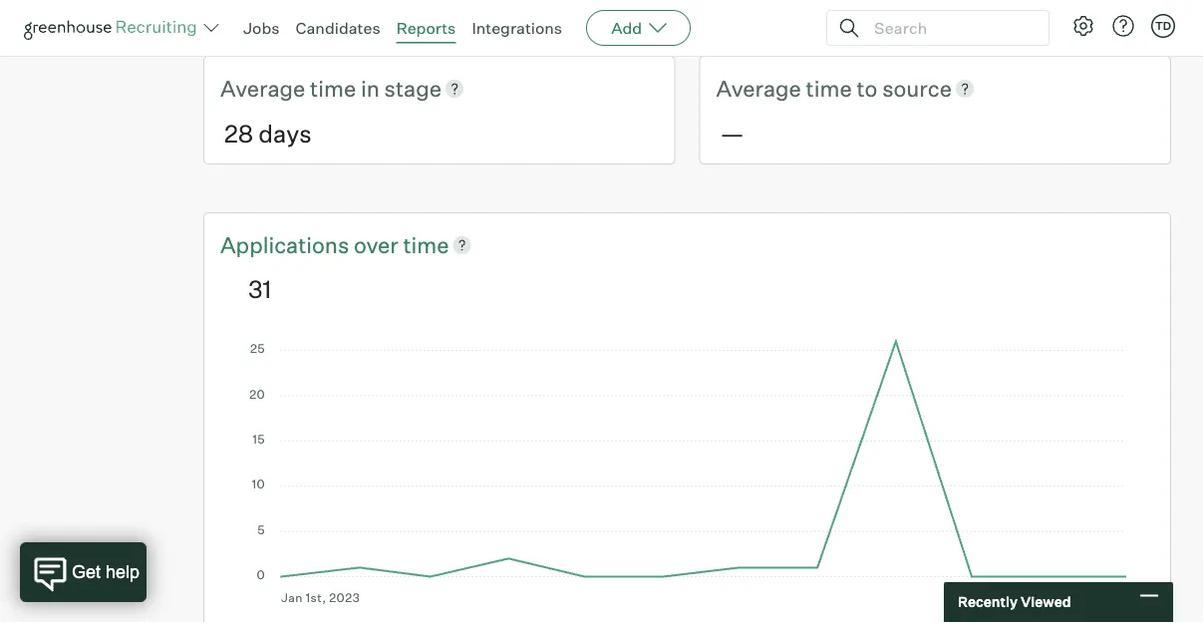 Task type: vqa. For each thing, say whether or not it's contained in the screenshot.
Jobs
yes



Task type: describe. For each thing, give the bounding box(es) containing it.
stage
[[384, 74, 442, 102]]

reports link
[[396, 18, 456, 38]]

average for 28 days
[[220, 74, 305, 102]]

time for 28 days
[[310, 74, 356, 102]]

configure image
[[1072, 14, 1096, 38]]

recently
[[958, 593, 1018, 611]]

jobs link
[[243, 18, 280, 38]]

over link
[[354, 229, 403, 260]]

viewed
[[1021, 593, 1071, 611]]

applications over
[[220, 231, 403, 258]]

28
[[224, 118, 253, 148]]

average time to
[[716, 74, 882, 102]]

td button
[[1151, 14, 1175, 38]]

source
[[882, 74, 952, 102]]

average time in
[[220, 74, 384, 102]]

reports
[[396, 18, 456, 38]]

recently viewed
[[958, 593, 1071, 611]]

1 horizontal spatial time
[[403, 231, 449, 258]]

add
[[611, 18, 642, 38]]



Task type: locate. For each thing, give the bounding box(es) containing it.
0 horizontal spatial average
[[220, 74, 305, 102]]

average up the — on the right top of the page
[[716, 74, 801, 102]]

Search text field
[[869, 13, 1031, 42]]

integrations link
[[472, 18, 562, 38]]

average up 28 days
[[220, 74, 305, 102]]

31
[[248, 274, 272, 304]]

1 horizontal spatial average
[[716, 74, 801, 102]]

time left in
[[310, 74, 356, 102]]

0 horizontal spatial time
[[310, 74, 356, 102]]

time link
[[403, 229, 449, 260]]

applications link
[[220, 229, 354, 260]]

2 horizontal spatial time
[[806, 74, 852, 102]]

candidates
[[296, 18, 380, 38]]

1 average from the left
[[220, 74, 305, 102]]

days
[[259, 118, 312, 148]]

xychart image
[[248, 336, 1127, 605]]

applications
[[220, 231, 349, 258]]

—
[[720, 118, 744, 148]]

28 days
[[224, 118, 312, 148]]

greenhouse recruiting image
[[24, 16, 203, 40]]

candidates link
[[296, 18, 380, 38]]

time
[[310, 74, 356, 102], [806, 74, 852, 102], [403, 231, 449, 258]]

jobs
[[243, 18, 280, 38]]

2 average from the left
[[716, 74, 801, 102]]

average
[[220, 74, 305, 102], [716, 74, 801, 102]]

in
[[361, 74, 380, 102]]

time right over
[[403, 231, 449, 258]]

time for —
[[806, 74, 852, 102]]

add button
[[586, 10, 691, 46]]

over
[[354, 231, 398, 258]]

average for —
[[716, 74, 801, 102]]

integrations
[[472, 18, 562, 38]]

td
[[1155, 19, 1172, 32]]

to
[[857, 74, 878, 102]]

td button
[[1148, 10, 1179, 42]]

time left to
[[806, 74, 852, 102]]



